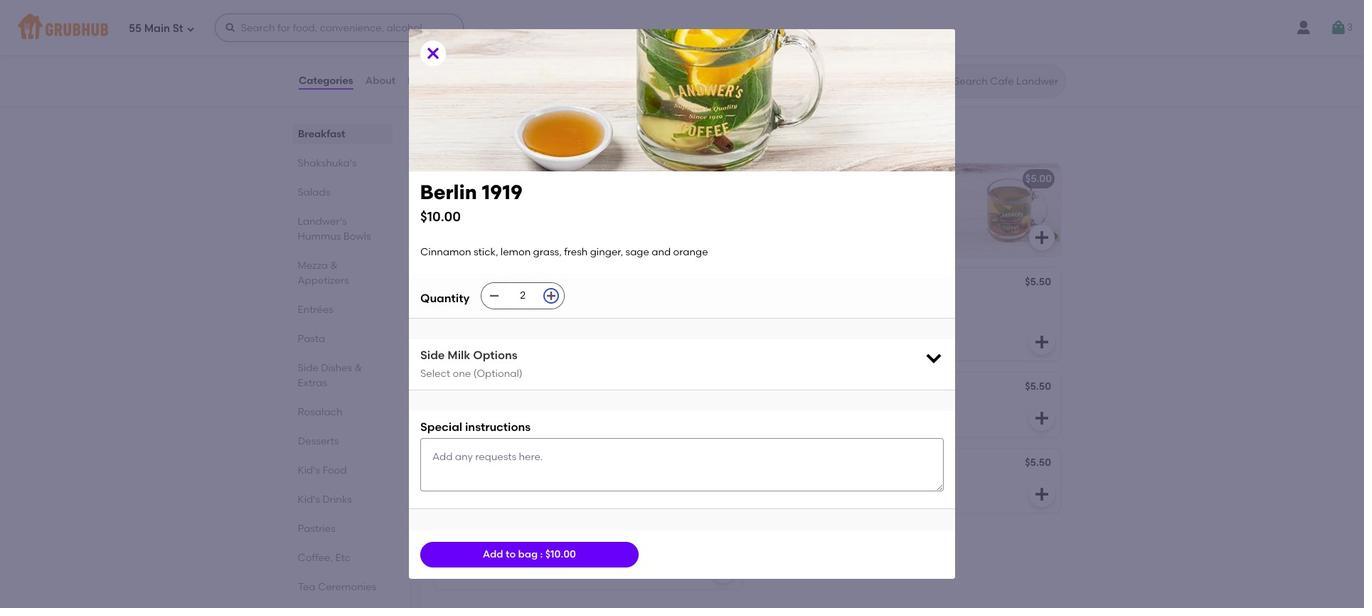 Task type: describe. For each thing, give the bounding box(es) containing it.
1 vertical spatial cinnamon stick, lemon grass, fresh ginger, sage and orange
[[443, 298, 611, 324]]

0 vertical spatial and
[[652, 246, 671, 258]]

$5.00 for house blend tea
[[1026, 173, 1052, 185]]

coffee, etc tab
[[298, 551, 387, 566]]

side for milk
[[421, 349, 445, 362]]

special
[[421, 421, 463, 434]]

salads tab
[[298, 185, 387, 200]]

roobios
[[479, 534, 519, 547]]

berlin for berlin 1919 $10.00
[[421, 180, 478, 204]]

1 horizontal spatial tea ceremonies
[[432, 130, 552, 148]]

pastries tab
[[298, 522, 387, 537]]

Special instructions text field
[[421, 439, 944, 492]]

55
[[129, 22, 142, 35]]

0 vertical spatial lemon
[[501, 246, 531, 258]]

kid's food tab
[[298, 463, 387, 478]]

one
[[453, 368, 471, 380]]

about
[[366, 75, 396, 87]]

side for dishes
[[298, 362, 319, 374]]

ginger, inside cinnamon stick, lemon grass, fresh ginger, sage and orange
[[443, 312, 476, 324]]

house blend tea
[[762, 173, 843, 185]]

matcha
[[443, 18, 481, 30]]

milk
[[448, 349, 471, 362]]

ginger lemon button
[[435, 449, 742, 513]]

tea up fresh
[[432, 130, 459, 148]]

fresh mint tea
[[443, 173, 513, 185]]

pastries
[[298, 523, 336, 535]]

crimson berry
[[443, 382, 513, 394]]

kid's for kid's food
[[298, 465, 321, 477]]

tea ceremonies tab
[[298, 580, 387, 595]]

ceremonies inside 'tab'
[[318, 581, 377, 593]]

svg image inside 3 "button"
[[1331, 19, 1348, 36]]

desserts tab
[[298, 434, 387, 449]]

fresh mint tea image
[[635, 164, 742, 256]]

1 $5.50 button from the top
[[754, 268, 1061, 361]]

select
[[421, 368, 451, 380]]

house blend tea image
[[954, 164, 1061, 256]]

tea right blend
[[825, 173, 843, 185]]

1 horizontal spatial ginger,
[[590, 246, 623, 258]]

about button
[[365, 56, 396, 107]]

3 button
[[1331, 15, 1353, 41]]

search icon image
[[931, 73, 949, 90]]

categories button
[[298, 56, 354, 107]]

rosalach tab
[[298, 405, 387, 420]]

add to bag : $10.00
[[483, 549, 576, 561]]

bowls
[[344, 231, 372, 243]]

stick, inside cinnamon stick, lemon grass, fresh ginger, sage and orange
[[497, 298, 521, 310]]

$5.00 for fresh mint tea
[[707, 173, 734, 185]]

tea right the mint
[[496, 173, 513, 185]]

lemon
[[479, 458, 512, 470]]

1 vertical spatial fresh
[[587, 298, 611, 310]]

kid's drinks tab
[[298, 492, 387, 507]]

english breakfast
[[762, 382, 847, 394]]

tea ceremonies inside 'tab'
[[298, 581, 377, 593]]

$10.00 inside berlin 1919 $10.00
[[421, 208, 461, 225]]

special instructions
[[421, 421, 531, 434]]

$6.50
[[708, 18, 734, 30]]

Input item quantity number field
[[508, 283, 539, 309]]

landwer's hummus bowls tab
[[298, 214, 387, 244]]

0 vertical spatial grass,
[[533, 246, 562, 258]]

mint
[[472, 173, 494, 185]]

Search Cafe Landwer search field
[[953, 75, 1062, 88]]

reviews
[[408, 75, 447, 87]]

& inside "mezza & appetizers"
[[331, 260, 338, 272]]

1 vertical spatial cinnamon
[[443, 298, 494, 310]]

options
[[473, 349, 518, 362]]

side dishes & extras
[[298, 362, 363, 389]]

fresh
[[443, 173, 470, 185]]

to
[[506, 549, 516, 561]]

hummus
[[298, 231, 342, 243]]

55 main st
[[129, 22, 183, 35]]

food
[[323, 465, 347, 477]]

pasta
[[298, 333, 326, 345]]

berlin for berlin 1919
[[443, 278, 471, 290]]

berlin 1919 image
[[635, 268, 742, 361]]



Task type: locate. For each thing, give the bounding box(es) containing it.
breakfast
[[298, 128, 345, 140], [799, 382, 847, 394]]

1 horizontal spatial $5.00
[[1026, 173, 1052, 185]]

and down input item quantity number field
[[505, 312, 524, 324]]

$5.00
[[707, 173, 734, 185], [1026, 173, 1052, 185]]

1 horizontal spatial sage
[[626, 246, 650, 258]]

:
[[541, 549, 543, 561]]

& up appetizers
[[331, 260, 338, 272]]

0 vertical spatial sage
[[626, 246, 650, 258]]

cinnamon stick, lemon grass, fresh ginger, sage and orange up input item quantity number field
[[421, 246, 708, 258]]

0 horizontal spatial $10.00
[[421, 208, 461, 225]]

cinnamon up berlin 1919
[[421, 246, 472, 258]]

1 vertical spatial grass,
[[556, 298, 585, 310]]

orange inside cinnamon stick, lemon grass, fresh ginger, sage and orange
[[526, 312, 561, 324]]

st
[[173, 22, 183, 35]]

side up extras
[[298, 362, 319, 374]]

orange down input item quantity number field
[[526, 312, 561, 324]]

sage inside cinnamon stick, lemon grass, fresh ginger, sage and orange
[[479, 312, 502, 324]]

0 vertical spatial stick,
[[474, 246, 498, 258]]

shakshuka's
[[298, 157, 357, 169]]

main
[[144, 22, 170, 35]]

0 horizontal spatial and
[[505, 312, 524, 324]]

ginger,
[[590, 246, 623, 258], [443, 312, 476, 324]]

ginger
[[443, 458, 477, 470]]

cinnamon
[[421, 246, 472, 258], [443, 298, 494, 310]]

tea ceremonies down coffee, etc tab
[[298, 581, 377, 593]]

grass, up input item quantity number field
[[533, 246, 562, 258]]

salads
[[298, 186, 331, 199]]

0 vertical spatial cinnamon
[[421, 246, 472, 258]]

1 horizontal spatial and
[[652, 246, 671, 258]]

1 vertical spatial berlin
[[443, 278, 471, 290]]

kid's food
[[298, 465, 347, 477]]

0 vertical spatial tea ceremonies
[[432, 130, 552, 148]]

cinnamon stick, lemon grass, fresh ginger, sage and orange
[[421, 246, 708, 258], [443, 298, 611, 324]]

berlin 1919
[[443, 278, 493, 290]]

vanilla roobios button
[[435, 525, 742, 589]]

0 vertical spatial 1919
[[482, 180, 523, 204]]

1919 for berlin 1919
[[474, 278, 493, 290]]

0 horizontal spatial breakfast
[[298, 128, 345, 140]]

1 vertical spatial $5.50 button
[[754, 449, 1061, 513]]

0 vertical spatial ceremonies
[[463, 130, 552, 148]]

0 vertical spatial berlin
[[421, 180, 478, 204]]

$10.00 down fresh
[[421, 208, 461, 225]]

1 vertical spatial ceremonies
[[318, 581, 377, 593]]

side up select
[[421, 349, 445, 362]]

crimson
[[443, 382, 484, 394]]

orange
[[674, 246, 708, 258], [526, 312, 561, 324]]

and up berlin 1919 'image'
[[652, 246, 671, 258]]

stick,
[[474, 246, 498, 258], [497, 298, 521, 310]]

shakshuka's tab
[[298, 156, 387, 171]]

side inside side dishes & extras
[[298, 362, 319, 374]]

0 vertical spatial $10.00
[[421, 208, 461, 225]]

entrées
[[298, 304, 334, 316]]

1 horizontal spatial breakfast
[[799, 382, 847, 394]]

0 horizontal spatial ceremonies
[[318, 581, 377, 593]]

0 vertical spatial $5.50 button
[[754, 268, 1061, 361]]

0 horizontal spatial orange
[[526, 312, 561, 324]]

svg image
[[1331, 19, 1348, 36], [425, 45, 442, 62], [715, 410, 732, 427], [1034, 410, 1051, 427], [715, 486, 732, 503], [1034, 486, 1051, 503]]

1 kid's from the top
[[298, 465, 321, 477]]

1919 inside berlin 1919 $10.00
[[482, 180, 523, 204]]

3
[[1348, 21, 1353, 33]]

0 vertical spatial kid's
[[298, 465, 321, 477]]

vanilla roobios
[[443, 534, 519, 547]]

ceremonies up the mint
[[463, 130, 552, 148]]

0 vertical spatial cinnamon stick, lemon grass, fresh ginger, sage and orange
[[421, 246, 708, 258]]

1 vertical spatial orange
[[526, 312, 561, 324]]

extras
[[298, 377, 328, 389]]

&
[[331, 260, 338, 272], [355, 362, 363, 374]]

and
[[652, 246, 671, 258], [505, 312, 524, 324]]

kid's for kid's drinks
[[298, 494, 321, 506]]

breakfast inside tab
[[298, 128, 345, 140]]

2 kid's from the top
[[298, 494, 321, 506]]

orange up berlin 1919 'image'
[[674, 246, 708, 258]]

2 $5.50 button from the top
[[754, 449, 1061, 513]]

quantity
[[421, 291, 470, 305]]

grass, right input item quantity number field
[[556, 298, 585, 310]]

dishes
[[321, 362, 353, 374]]

tea ceremonies up the mint
[[432, 130, 552, 148]]

side
[[421, 349, 445, 362], [298, 362, 319, 374]]

0 vertical spatial breakfast
[[298, 128, 345, 140]]

landwer's hummus bowls
[[298, 216, 372, 243]]

landwer's
[[298, 216, 347, 228]]

sage
[[626, 246, 650, 258], [479, 312, 502, 324]]

berlin
[[421, 180, 478, 204], [443, 278, 471, 290]]

desserts
[[298, 435, 339, 448]]

1 vertical spatial stick,
[[497, 298, 521, 310]]

0 vertical spatial fresh
[[564, 246, 588, 258]]

grass, inside cinnamon stick, lemon grass, fresh ginger, sage and orange
[[556, 298, 585, 310]]

pasta tab
[[298, 332, 387, 347]]

fresh
[[564, 246, 588, 258], [587, 298, 611, 310]]

berlin inside berlin 1919 $10.00
[[421, 180, 478, 204]]

stick, up berlin 1919
[[474, 246, 498, 258]]

1 vertical spatial and
[[505, 312, 524, 324]]

kid's left food
[[298, 465, 321, 477]]

coffee,
[[298, 552, 333, 564]]

1 vertical spatial 1919
[[474, 278, 493, 290]]

breakfast tab
[[298, 127, 387, 142]]

categories
[[299, 75, 353, 87]]

kid's drinks
[[298, 494, 352, 506]]

1919 for berlin 1919 $10.00
[[482, 180, 523, 204]]

1 vertical spatial $10.00
[[546, 549, 576, 561]]

1 horizontal spatial side
[[421, 349, 445, 362]]

kid's
[[298, 465, 321, 477], [298, 494, 321, 506]]

ginger lemon
[[443, 458, 512, 470]]

berlin 1919 $10.00
[[421, 180, 523, 225]]

1 vertical spatial lemon
[[524, 298, 554, 310]]

& inside side dishes & extras
[[355, 362, 363, 374]]

0 vertical spatial orange
[[674, 246, 708, 258]]

1 vertical spatial &
[[355, 362, 363, 374]]

$5.50
[[1026, 276, 1052, 288], [707, 381, 733, 393], [1026, 381, 1052, 393], [1026, 457, 1052, 469]]

blend
[[795, 173, 823, 185]]

0 vertical spatial ginger,
[[590, 246, 623, 258]]

lemon
[[501, 246, 531, 258], [524, 298, 554, 310]]

1 horizontal spatial &
[[355, 362, 363, 374]]

and inside cinnamon stick, lemon grass, fresh ginger, sage and orange
[[505, 312, 524, 324]]

0 horizontal spatial ginger,
[[443, 312, 476, 324]]

kid's left drinks
[[298, 494, 321, 506]]

lemon inside cinnamon stick, lemon grass, fresh ginger, sage and orange
[[524, 298, 554, 310]]

vanilla
[[443, 534, 477, 547]]

bag
[[518, 549, 538, 561]]

0 horizontal spatial $5.00
[[707, 173, 734, 185]]

coffee, etc
[[298, 552, 351, 564]]

1 vertical spatial breakfast
[[799, 382, 847, 394]]

1 vertical spatial ginger,
[[443, 312, 476, 324]]

house
[[762, 173, 793, 185]]

1919 left input item quantity number field
[[474, 278, 493, 290]]

$5.50 button
[[754, 268, 1061, 361], [754, 449, 1061, 513]]

drinks
[[323, 494, 352, 506]]

main navigation navigation
[[0, 0, 1365, 56]]

1 vertical spatial sage
[[479, 312, 502, 324]]

cinnamon stick, lemon grass, fresh ginger, sage and orange up the options
[[443, 298, 611, 324]]

$10.00 right :
[[546, 549, 576, 561]]

mezza & appetizers tab
[[298, 258, 387, 288]]

cinnamon down berlin 1919
[[443, 298, 494, 310]]

grass,
[[533, 246, 562, 258], [556, 298, 585, 310]]

1 horizontal spatial ceremonies
[[463, 130, 552, 148]]

breakfast right english
[[799, 382, 847, 394]]

0 horizontal spatial tea ceremonies
[[298, 581, 377, 593]]

english
[[762, 382, 797, 394]]

tea
[[432, 130, 459, 148], [496, 173, 513, 185], [825, 173, 843, 185], [298, 581, 316, 593]]

0 vertical spatial &
[[331, 260, 338, 272]]

berry
[[487, 382, 513, 394]]

stick, up the options
[[497, 298, 521, 310]]

matcha image
[[635, 9, 742, 101]]

1 horizontal spatial $10.00
[[546, 549, 576, 561]]

reviews button
[[407, 56, 448, 107]]

0 horizontal spatial &
[[331, 260, 338, 272]]

0 horizontal spatial sage
[[479, 312, 502, 324]]

$10.00
[[421, 208, 461, 225], [546, 549, 576, 561]]

(optional)
[[474, 368, 523, 380]]

etc
[[336, 552, 351, 564]]

ceremonies
[[463, 130, 552, 148], [318, 581, 377, 593]]

appetizers
[[298, 275, 349, 287]]

side inside side milk options select one (optional)
[[421, 349, 445, 362]]

tea ceremonies
[[432, 130, 552, 148], [298, 581, 377, 593]]

entrées tab
[[298, 302, 387, 317]]

add
[[483, 549, 504, 561]]

2 $5.00 from the left
[[1026, 173, 1052, 185]]

& right dishes at the bottom
[[355, 362, 363, 374]]

1919
[[482, 180, 523, 204], [474, 278, 493, 290]]

side dishes & extras tab
[[298, 361, 387, 391]]

1 vertical spatial tea ceremonies
[[298, 581, 377, 593]]

0 horizontal spatial side
[[298, 362, 319, 374]]

1 horizontal spatial orange
[[674, 246, 708, 258]]

mezza
[[298, 260, 328, 272]]

ceremonies down etc
[[318, 581, 377, 593]]

instructions
[[465, 421, 531, 434]]

rosalach
[[298, 406, 343, 418]]

mezza & appetizers
[[298, 260, 349, 287]]

tea down coffee,
[[298, 581, 316, 593]]

1 $5.00 from the left
[[707, 173, 734, 185]]

breakfast up shakshuka's
[[298, 128, 345, 140]]

1919 right fresh
[[482, 180, 523, 204]]

1 vertical spatial kid's
[[298, 494, 321, 506]]

svg image
[[225, 22, 236, 33], [186, 25, 195, 33], [715, 74, 732, 91], [1034, 229, 1051, 246], [489, 290, 500, 302], [546, 290, 557, 302], [715, 334, 732, 351], [1034, 334, 1051, 351], [924, 348, 944, 368], [715, 562, 732, 579]]

side milk options select one (optional)
[[421, 349, 523, 380]]

tea inside 'tab'
[[298, 581, 316, 593]]



Task type: vqa. For each thing, say whether or not it's contained in the screenshot.
TORTILLA within 'Fresh tortilla chips served with your choice of salsa (4oz).    *Contains Cilantro*'
no



